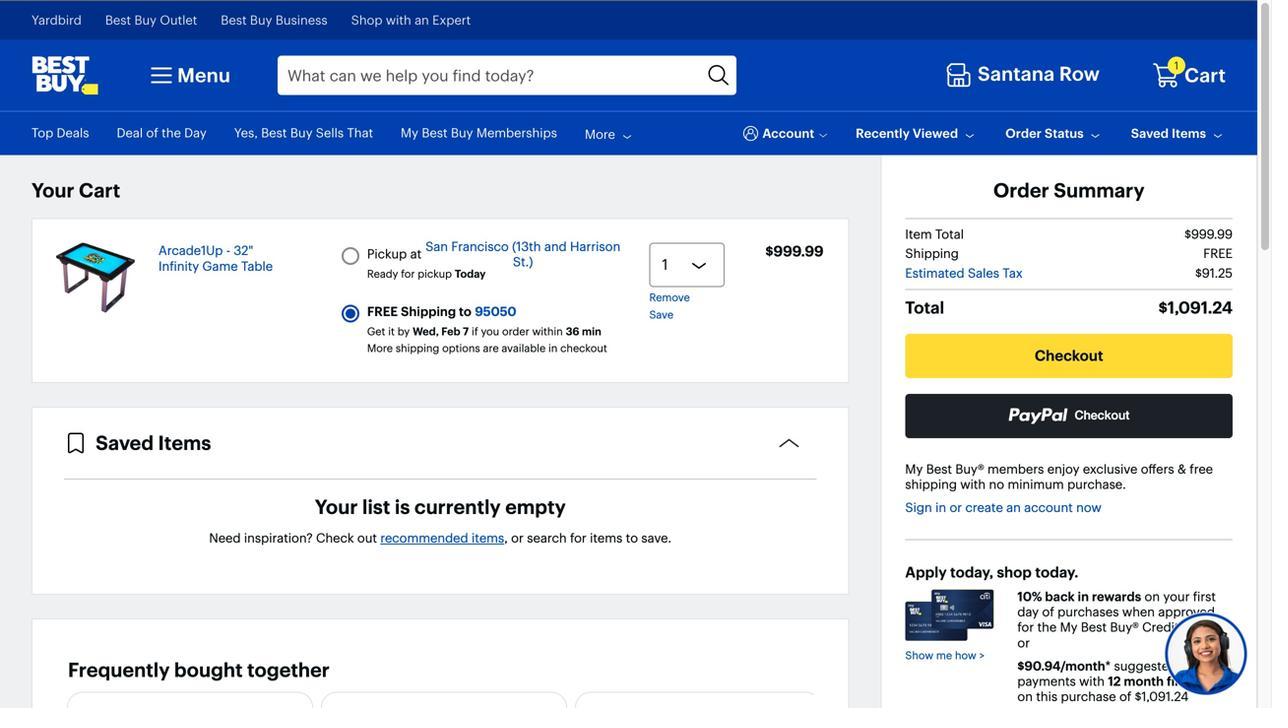 Task type: describe. For each thing, give the bounding box(es) containing it.
menu button
[[146, 60, 230, 91]]

1 horizontal spatial cart
[[1185, 63, 1227, 87]]

the inside utility element
[[162, 125, 181, 141]]

credit inside my best buy memberships credit cards
[[32, 141, 68, 156]]

buy inside my best buy memberships credit cards
[[451, 125, 473, 141]]

memberships
[[477, 125, 557, 141]]

get it by wed, feb 7 if you order within 36 min more shipping options are available in checkout
[[367, 324, 608, 355]]

yes,
[[234, 125, 258, 141]]

credit inside on your first day of purchases when approved for the my best buy® credit card.
[[1143, 620, 1180, 636]]

of inside on your first day of purchases when approved for the my best buy® credit card.
[[1043, 605, 1055, 620]]

san francisco (13th and harrison st.)
[[426, 239, 621, 270]]

day
[[184, 125, 207, 141]]

san francisco (13th and harrison st.) button
[[420, 239, 626, 270]]

0 horizontal spatial or
[[511, 531, 524, 546]]

show
[[906, 649, 934, 663]]

1 vertical spatial $1,091.24
[[1136, 689, 1189, 705]]

order for order summary
[[994, 178, 1050, 203]]

*
[[1106, 659, 1111, 674]]

or inside my best buy® members enjoy exclusive offers & free shipping with no minimum purchase. sign in or create an account now
[[950, 500, 963, 516]]

harrison
[[570, 239, 621, 255]]

,
[[505, 531, 508, 546]]

my best buy memberships link
[[401, 125, 557, 141]]

more inside the get it by wed, feb 7 if you order within 36 min more shipping options are available in checkout
[[367, 341, 393, 355]]

with inside shop with an expert link
[[386, 12, 411, 28]]

gift for gift ideas
[[222, 141, 244, 156]]

by
[[398, 324, 410, 338]]

10% back in rewards
[[1018, 589, 1142, 605]]

suggested
[[1115, 659, 1178, 674]]

frequently
[[68, 658, 170, 682]]

32"
[[234, 243, 253, 259]]

10%
[[1018, 589, 1043, 605]]

and
[[545, 239, 567, 255]]

tax
[[1003, 265, 1023, 281]]

yardbird link
[[32, 12, 82, 28]]

0 vertical spatial to
[[459, 304, 472, 319]]

account
[[1025, 500, 1074, 516]]

yardbird
[[32, 12, 82, 28]]

0 horizontal spatial saved
[[96, 431, 154, 455]]

saved inside utility element
[[1132, 125, 1169, 141]]

0 vertical spatial $1,091.24
[[1159, 297, 1233, 318]]

cards inside my best buy memberships credit cards
[[72, 141, 107, 156]]

2 cards from the left
[[160, 141, 195, 156]]

sells
[[316, 125, 344, 141]]

top
[[32, 125, 53, 141]]

within
[[533, 324, 563, 338]]

$999.99 inside order summary element
[[1185, 227, 1233, 242]]

gift for gift cards
[[134, 141, 156, 156]]

minimum
[[1008, 477, 1065, 492]]

sign in or create an account now link
[[906, 500, 1102, 516]]

on for your
[[1145, 589, 1161, 605]]

apply today, shop today.
[[906, 564, 1079, 582]]

san
[[426, 239, 448, 255]]

infinity
[[159, 259, 199, 274]]

0 horizontal spatial saved items button
[[64, 431, 817, 479]]

-
[[226, 243, 231, 259]]

more inside more dropdown button
[[585, 126, 616, 142]]

credit cards link
[[32, 141, 107, 156]]

gift cards
[[134, 141, 195, 156]]

your
[[1164, 589, 1191, 605]]

my best buy memberships credit cards
[[32, 125, 557, 156]]

remove
[[650, 291, 690, 305]]

when
[[1123, 605, 1156, 620]]

shop with an expert link
[[351, 12, 471, 28]]

1 vertical spatial total
[[906, 297, 945, 318]]

7
[[463, 324, 469, 338]]

buy left business
[[250, 12, 272, 28]]

the inside on your first day of purchases when approved for the my best buy® credit card.
[[1038, 620, 1057, 636]]

estimated sales tax
[[906, 265, 1023, 281]]

your cart
[[32, 178, 120, 203]]

offers
[[1142, 461, 1175, 477]]

free shipping to
[[367, 304, 472, 319]]

12
[[1109, 674, 1122, 690]]

create
[[966, 500, 1004, 516]]

purchase.
[[1068, 477, 1127, 492]]

pickup
[[418, 267, 452, 281]]

santana row
[[978, 62, 1100, 86]]

free
[[1190, 461, 1214, 477]]

shipping inside the get it by wed, feb 7 if you order within 36 min more shipping options are available in checkout
[[396, 341, 440, 355]]

2 vertical spatial in
[[1078, 589, 1090, 605]]

0 vertical spatial total
[[936, 227, 965, 242]]

item
[[906, 227, 933, 242]]

0 vertical spatial for
[[401, 267, 415, 281]]

remove button
[[650, 291, 690, 305]]

best inside my best buy memberships credit cards
[[422, 125, 448, 141]]

recommended items link
[[381, 531, 505, 546]]

1 vertical spatial for
[[570, 531, 587, 546]]

options
[[442, 341, 480, 355]]

outlet
[[160, 12, 197, 28]]

12 month financing
[[1109, 674, 1225, 690]]

order
[[502, 324, 530, 338]]

pickup at
[[367, 246, 422, 262]]

best buy outlet link
[[105, 12, 197, 28]]

today,
[[951, 564, 994, 582]]

in inside the get it by wed, feb 7 if you order within 36 min more shipping options are available in checkout
[[549, 341, 558, 355]]

on this purchase of $1,091.24
[[1018, 689, 1189, 705]]

status
[[1045, 125, 1084, 141]]

free for free
[[1204, 246, 1233, 262]]

game
[[203, 259, 238, 274]]

1 vertical spatial cart
[[79, 178, 120, 203]]

ready
[[367, 267, 398, 281]]

my best buy® members enjoy exclusive offers & free shipping with no minimum purchase. sign in or create an account now
[[906, 461, 1214, 516]]

95050 button
[[475, 304, 517, 320]]

deal
[[117, 125, 143, 141]]

recently viewed button
[[856, 125, 978, 142]]

free for free shipping to
[[367, 304, 398, 319]]

Type to search. Navigate forward to hear suggestions text field
[[278, 56, 702, 95]]

month
[[1124, 674, 1165, 690]]

&
[[1178, 461, 1187, 477]]

best left outlet at left
[[105, 12, 131, 28]]

2 horizontal spatial or
[[1018, 635, 1031, 651]]

exclusive
[[1084, 461, 1138, 477]]

best buy help human beacon image
[[1165, 612, 1249, 696]]

arcade1up
[[159, 243, 223, 259]]

checkout button
[[906, 334, 1233, 378]]

your list is currently empty
[[315, 495, 566, 519]]

0 horizontal spatial items
[[158, 431, 211, 455]]

now
[[1077, 500, 1102, 516]]



Task type: vqa. For each thing, say whether or not it's contained in the screenshot.
"CHECKBOX"
no



Task type: locate. For each thing, give the bounding box(es) containing it.
order inside order summary element
[[994, 178, 1050, 203]]

0 vertical spatial with
[[386, 12, 411, 28]]

yes, best buy sells that link
[[234, 125, 373, 141]]

save
[[650, 308, 674, 321]]

with left *
[[1080, 674, 1105, 690]]

an left expert
[[415, 12, 429, 28]]

1 cards from the left
[[72, 141, 107, 156]]

0 vertical spatial shipping
[[396, 341, 440, 355]]

bestbuy.com image
[[32, 56, 99, 95]]

best right that
[[422, 125, 448, 141]]

1 vertical spatial free
[[367, 304, 398, 319]]

or down day
[[1018, 635, 1031, 651]]

1 vertical spatial on
[[1018, 689, 1033, 705]]

items
[[472, 531, 505, 546], [590, 531, 623, 546]]

with inside my best buy® members enjoy exclusive offers & free shipping with no minimum purchase. sign in or create an account now
[[961, 477, 986, 492]]

0 vertical spatial the
[[162, 125, 181, 141]]

shipping inside my best buy® members enjoy exclusive offers & free shipping with no minimum purchase. sign in or create an account now
[[906, 477, 958, 492]]

buy left sells
[[291, 125, 313, 141]]

account button
[[743, 124, 829, 143]]

it
[[388, 324, 395, 338]]

1 horizontal spatial the
[[1038, 620, 1057, 636]]

saved items button up 'your list is currently empty'
[[64, 431, 817, 479]]

list
[[362, 495, 390, 519]]

available
[[502, 341, 546, 355]]

cart down credit cards link
[[79, 178, 120, 203]]

1 items from the left
[[472, 531, 505, 546]]

$1,091.24 down suggested
[[1136, 689, 1189, 705]]

recently
[[856, 125, 910, 141]]

2 horizontal spatial of
[[1120, 689, 1132, 705]]

my inside my best buy® members enjoy exclusive offers & free shipping with no minimum purchase. sign in or create an account now
[[906, 461, 923, 477]]

None radio
[[342, 247, 359, 265]]

buy®
[[956, 461, 985, 477], [1111, 620, 1140, 636]]

order status
[[1006, 125, 1084, 141]]

my up sign
[[906, 461, 923, 477]]

cart icon image
[[1153, 62, 1180, 89]]

my inside on your first day of purchases when approved for the my best buy® credit card.
[[1061, 620, 1078, 636]]

on
[[1145, 589, 1161, 605], [1018, 689, 1033, 705]]

shipping up wed,
[[401, 304, 456, 319]]

the left day
[[162, 125, 181, 141]]

with right shop in the top left of the page
[[386, 12, 411, 28]]

1 vertical spatial more
[[367, 341, 393, 355]]

1 vertical spatial shipping
[[906, 477, 958, 492]]

free up get
[[367, 304, 398, 319]]

best up sign
[[927, 461, 953, 477]]

shipping inside order summary element
[[906, 246, 959, 262]]

0 horizontal spatial more
[[367, 341, 393, 355]]

buy® down rewards
[[1111, 620, 1140, 636]]

order summary element
[[850, 155, 1258, 708]]

1 horizontal spatial gift
[[222, 141, 244, 156]]

$91.25
[[1196, 265, 1233, 281]]

on inside on your first day of purchases when approved for the my best buy® credit card.
[[1145, 589, 1161, 605]]

0 horizontal spatial cart
[[79, 178, 120, 203]]

santana row button
[[946, 58, 1105, 93]]

0 vertical spatial in
[[549, 341, 558, 355]]

buy left outlet at left
[[134, 12, 157, 28]]

arcade1up - 32" infinity game table link
[[159, 243, 296, 274]]

more button
[[585, 126, 635, 143]]

no
[[990, 477, 1005, 492]]

gift ideas link
[[222, 141, 279, 156]]

0 horizontal spatial credit
[[32, 141, 68, 156]]

checkout
[[561, 341, 608, 355]]

to up the 7
[[459, 304, 472, 319]]

utility element
[[0, 112, 1258, 156]]

1 horizontal spatial saved items button
[[1132, 125, 1227, 142]]

best
[[105, 12, 131, 28], [221, 12, 247, 28], [261, 125, 287, 141], [422, 125, 448, 141], [927, 461, 953, 477], [1082, 620, 1107, 636]]

0 vertical spatial saved
[[1132, 125, 1169, 141]]

$1,091.24 down the $91.25
[[1159, 297, 1233, 318]]

frequently bought together
[[68, 658, 330, 682]]

suggested monthly payments with
[[1018, 659, 1230, 690]]

table
[[241, 259, 273, 274]]

best buy outlet
[[105, 12, 197, 28]]

order summary
[[994, 178, 1145, 203]]

1 horizontal spatial cards
[[160, 141, 195, 156]]

saved items button
[[1132, 125, 1227, 142], [64, 431, 817, 479]]

1 horizontal spatial more
[[585, 126, 616, 142]]

free
[[1204, 246, 1233, 262], [367, 304, 398, 319]]

0 horizontal spatial for
[[401, 267, 415, 281]]

recently viewed
[[856, 125, 959, 141]]

None radio
[[342, 305, 359, 322]]

0 horizontal spatial shipping
[[401, 304, 456, 319]]

with left no
[[961, 477, 986, 492]]

1 vertical spatial an
[[1007, 500, 1022, 516]]

saved items button down cart icon
[[1132, 125, 1227, 142]]

order left status
[[1006, 125, 1042, 141]]

buy® inside on your first day of purchases when approved for the my best buy® credit card.
[[1111, 620, 1140, 636]]

2 horizontal spatial in
[[1078, 589, 1090, 605]]

1 vertical spatial shipping
[[401, 304, 456, 319]]

2 vertical spatial of
[[1120, 689, 1132, 705]]

1 vertical spatial or
[[511, 531, 524, 546]]

of
[[146, 125, 158, 141], [1043, 605, 1055, 620], [1120, 689, 1132, 705]]

expert
[[433, 12, 471, 28]]

in
[[549, 341, 558, 355], [936, 500, 947, 516], [1078, 589, 1090, 605]]

2 horizontal spatial my
[[1061, 620, 1078, 636]]

more right memberships
[[585, 126, 616, 142]]

1 vertical spatial with
[[961, 477, 986, 492]]

best down 10% back in rewards
[[1082, 620, 1107, 636]]

more down get
[[367, 341, 393, 355]]

1 horizontal spatial shipping
[[906, 477, 958, 492]]

order for order status
[[1006, 125, 1042, 141]]

members
[[988, 461, 1045, 477]]

shop
[[997, 564, 1032, 582]]

an
[[415, 12, 429, 28], [1007, 500, 1022, 516]]

order inside order status dropdown button
[[1006, 125, 1042, 141]]

buy® left no
[[956, 461, 985, 477]]

1 vertical spatial in
[[936, 500, 947, 516]]

arcade1up - 32" infinity game table image
[[56, 243, 135, 313]]

financing
[[1167, 674, 1225, 690]]

0 vertical spatial my
[[401, 125, 419, 141]]

first
[[1194, 589, 1217, 605]]

empty
[[506, 495, 566, 519]]

account
[[763, 125, 815, 141]]

enjoy
[[1048, 461, 1080, 477]]

saved
[[1132, 125, 1169, 141], [96, 431, 154, 455]]

best inside my best buy® members enjoy exclusive offers & free shipping with no minimum purchase. sign in or create an account now
[[927, 461, 953, 477]]

this
[[1037, 689, 1058, 705]]

0 vertical spatial or
[[950, 500, 963, 516]]

0 vertical spatial credit
[[32, 141, 68, 156]]

1 horizontal spatial your
[[315, 495, 358, 519]]

1 vertical spatial saved
[[96, 431, 154, 455]]

0 horizontal spatial the
[[162, 125, 181, 141]]

you
[[481, 324, 500, 338]]

cart right 1
[[1185, 63, 1227, 87]]

buy® inside my best buy® members enjoy exclusive offers & free shipping with no minimum purchase. sign in or create an account now
[[956, 461, 985, 477]]

1 gift from the left
[[134, 141, 156, 156]]

with inside suggested monthly payments with
[[1080, 674, 1105, 690]]

an right create
[[1007, 500, 1022, 516]]

your up check
[[315, 495, 358, 519]]

0 vertical spatial free
[[1204, 246, 1233, 262]]

items inside utility element
[[1172, 125, 1207, 141]]

get
[[367, 324, 386, 338]]

to left save.
[[626, 531, 638, 546]]

0 horizontal spatial with
[[386, 12, 411, 28]]

your for your cart
[[32, 178, 74, 203]]

business
[[276, 12, 328, 28]]

on for this
[[1018, 689, 1033, 705]]

1 horizontal spatial buy®
[[1111, 620, 1140, 636]]

for inside on your first day of purchases when approved for the my best buy® credit card.
[[1018, 620, 1035, 636]]

together
[[247, 658, 330, 682]]

saved items inside utility element
[[1132, 125, 1207, 141]]

1 horizontal spatial my
[[906, 461, 923, 477]]

deals
[[57, 125, 89, 141]]

1 vertical spatial credit
[[1143, 620, 1180, 636]]

0 horizontal spatial to
[[459, 304, 472, 319]]

search
[[527, 531, 567, 546]]

1 horizontal spatial for
[[570, 531, 587, 546]]

viewed
[[913, 125, 959, 141]]

shipping down wed,
[[396, 341, 440, 355]]

estimated sales tax button
[[906, 265, 1023, 281]]

the down back
[[1038, 620, 1057, 636]]

pickup
[[367, 246, 407, 262]]

free up the $91.25
[[1204, 246, 1233, 262]]

best inside on your first day of purchases when approved for the my best buy® credit card.
[[1082, 620, 1107, 636]]

best right outlet at left
[[221, 12, 247, 28]]

2 gift from the left
[[222, 141, 244, 156]]

in down within
[[549, 341, 558, 355]]

0 horizontal spatial items
[[472, 531, 505, 546]]

are
[[483, 341, 499, 355]]

0 horizontal spatial your
[[32, 178, 74, 203]]

0 horizontal spatial on
[[1018, 689, 1033, 705]]

items down currently on the left of page
[[472, 531, 505, 546]]

0 horizontal spatial gift
[[134, 141, 156, 156]]

order down "order status"
[[994, 178, 1050, 203]]

total right the item
[[936, 227, 965, 242]]

recommended
[[381, 531, 469, 546]]

in inside my best buy® members enjoy exclusive offers & free shipping with no minimum purchase. sign in or create an account now
[[936, 500, 947, 516]]

1 vertical spatial buy®
[[1111, 620, 1140, 636]]

36
[[566, 324, 580, 338]]

0 vertical spatial shipping
[[906, 246, 959, 262]]

payments
[[1018, 674, 1077, 690]]

or left create
[[950, 500, 963, 516]]

2 vertical spatial with
[[1080, 674, 1105, 690]]

items left save.
[[590, 531, 623, 546]]

0 horizontal spatial in
[[549, 341, 558, 355]]

1 horizontal spatial free
[[1204, 246, 1233, 262]]

shipping up sign
[[906, 477, 958, 492]]

0 vertical spatial of
[[146, 125, 158, 141]]

1 horizontal spatial to
[[626, 531, 638, 546]]

2 items from the left
[[590, 531, 623, 546]]

paypal checkout image
[[1009, 408, 1131, 424]]

out
[[358, 531, 377, 546]]

my inside my best buy memberships credit cards
[[401, 125, 419, 141]]

1 horizontal spatial items
[[1172, 125, 1207, 141]]

wed,
[[413, 324, 439, 338]]

sales
[[968, 265, 1000, 281]]

at
[[410, 246, 422, 262]]

for down at on the top left of the page
[[401, 267, 415, 281]]

shop with an expert
[[351, 12, 471, 28]]

buy left memberships
[[451, 125, 473, 141]]

my for buy
[[401, 125, 419, 141]]

1 vertical spatial order
[[994, 178, 1050, 203]]

0 vertical spatial items
[[1172, 125, 1207, 141]]

need
[[209, 531, 241, 546]]

(13th
[[512, 239, 541, 255]]

0 horizontal spatial of
[[146, 125, 158, 141]]

on left your
[[1145, 589, 1161, 605]]

total down estimated
[[906, 297, 945, 318]]

my down back
[[1061, 620, 1078, 636]]

an inside my best buy® members enjoy exclusive offers & free shipping with no minimum purchase. sign in or create an account now
[[1007, 500, 1022, 516]]

free inside order summary element
[[1204, 246, 1233, 262]]

purchases
[[1058, 605, 1120, 620]]

me
[[937, 649, 953, 663]]

1 vertical spatial your
[[315, 495, 358, 519]]

2 horizontal spatial with
[[1080, 674, 1105, 690]]

0 horizontal spatial an
[[415, 12, 429, 28]]

1 vertical spatial saved items button
[[64, 431, 817, 479]]

for right 'search'
[[570, 531, 587, 546]]

0 vertical spatial on
[[1145, 589, 1161, 605]]

2 vertical spatial for
[[1018, 620, 1035, 636]]

or right the ,
[[511, 531, 524, 546]]

0 vertical spatial your
[[32, 178, 74, 203]]

in right back
[[1078, 589, 1090, 605]]

1
[[1175, 59, 1179, 72]]

1 horizontal spatial in
[[936, 500, 947, 516]]

if
[[472, 324, 478, 338]]

purchase
[[1062, 689, 1117, 705]]

how
[[956, 649, 977, 663]]

of inside utility element
[[146, 125, 158, 141]]

top deals
[[32, 125, 89, 141]]

your for your list is currently empty
[[315, 495, 358, 519]]

0 vertical spatial more
[[585, 126, 616, 142]]

estimated
[[906, 265, 965, 281]]

2 vertical spatial or
[[1018, 635, 1031, 651]]

order status button
[[1006, 125, 1104, 142]]

1 horizontal spatial with
[[961, 477, 986, 492]]

best right the yes,
[[261, 125, 287, 141]]

santana
[[978, 62, 1055, 86]]

currently
[[415, 495, 501, 519]]

card.
[[1183, 620, 1216, 636]]

0 horizontal spatial shipping
[[396, 341, 440, 355]]

1 horizontal spatial saved
[[1132, 125, 1169, 141]]

0 horizontal spatial free
[[367, 304, 398, 319]]

0 horizontal spatial my
[[401, 125, 419, 141]]

0 horizontal spatial $999.99
[[766, 242, 824, 261]]

1 horizontal spatial an
[[1007, 500, 1022, 516]]

on left this in the bottom of the page
[[1018, 689, 1033, 705]]

for down 10%
[[1018, 620, 1035, 636]]

$90.94/month *
[[1018, 659, 1111, 674]]

95050
[[475, 304, 517, 320]]

credit
[[32, 141, 68, 156], [1143, 620, 1180, 636]]

0 vertical spatial saved items button
[[1132, 125, 1227, 142]]

1 horizontal spatial of
[[1043, 605, 1055, 620]]

0 vertical spatial order
[[1006, 125, 1042, 141]]

0 horizontal spatial buy®
[[956, 461, 985, 477]]

save button
[[650, 308, 674, 321]]

shipping down item total at the top
[[906, 246, 959, 262]]

my for buy®
[[906, 461, 923, 477]]

0 horizontal spatial saved items
[[96, 431, 211, 455]]

1 vertical spatial items
[[158, 431, 211, 455]]

saved items button inside utility element
[[1132, 125, 1227, 142]]

2 vertical spatial my
[[1061, 620, 1078, 636]]

1 horizontal spatial $999.99
[[1185, 227, 1233, 242]]

1 vertical spatial saved items
[[96, 431, 211, 455]]

1 horizontal spatial or
[[950, 500, 963, 516]]

today.
[[1036, 564, 1079, 582]]

2 horizontal spatial for
[[1018, 620, 1035, 636]]

deal of the day link
[[117, 125, 207, 141]]

1 vertical spatial the
[[1038, 620, 1057, 636]]

inspiration?
[[244, 531, 313, 546]]

1 vertical spatial to
[[626, 531, 638, 546]]

1 horizontal spatial items
[[590, 531, 623, 546]]

cards
[[72, 141, 107, 156], [160, 141, 195, 156]]

in right sign
[[936, 500, 947, 516]]

your down credit cards link
[[32, 178, 74, 203]]

my right that
[[401, 125, 419, 141]]

0 vertical spatial saved items
[[1132, 125, 1207, 141]]

1 horizontal spatial credit
[[1143, 620, 1180, 636]]

1 vertical spatial my
[[906, 461, 923, 477]]



